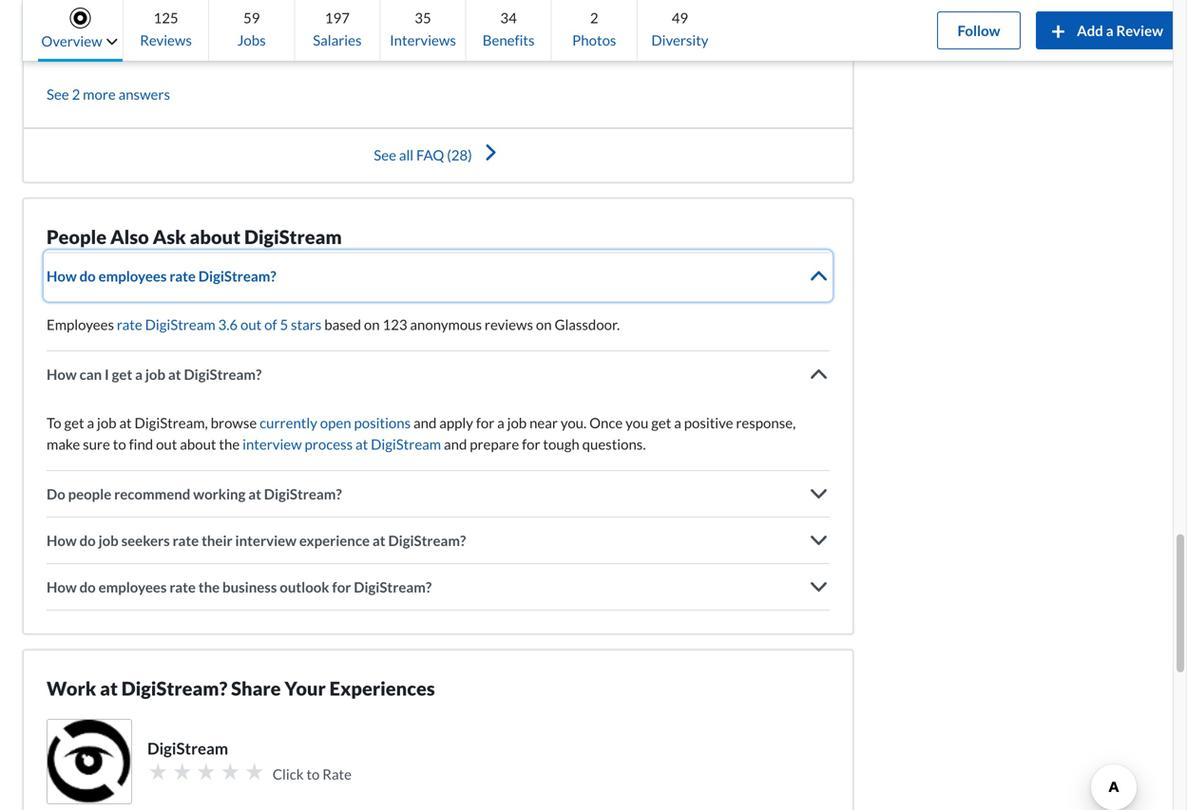 Task type: describe. For each thing, give the bounding box(es) containing it.
recommend
[[114, 486, 190, 503]]

all inside ...pay is terrible, benefits are terrible, people are terrible, management is all over the place, training is horrendous....
[[494, 0, 508, 0]]

benefits
[[483, 31, 535, 48]]

at down positions on the left
[[356, 436, 368, 453]]

experience
[[299, 532, 370, 549]]

salaries
[[313, 31, 362, 48]]

to inside and apply for a job near you. once you get a positive response, make sure to find out about the
[[113, 436, 126, 453]]

see for see all faq (28)
[[374, 146, 396, 163]]

digistream up click to rate image
[[147, 740, 228, 759]]

how do employees rate digistream?
[[47, 268, 276, 285]]

get inside and apply for a job near you. once you get a positive response, make sure to find out about the
[[651, 414, 672, 432]]

see 2 more answers
[[47, 86, 170, 103]]

you.
[[561, 414, 587, 432]]

once
[[590, 414, 623, 432]]

horrendous....
[[110, 5, 195, 22]]

ask
[[153, 226, 186, 249]]

...pay is terrible, benefits are terrible, people are terrible, management is all over the place, training is horrendous....
[[47, 0, 601, 22]]

reviews
[[140, 31, 192, 48]]

how do employees rate the business outlook for digistream?
[[47, 579, 432, 596]]

rate inside dropdown button
[[170, 268, 196, 285]]

do
[[47, 486, 65, 503]]

digistream left 3.6
[[145, 316, 215, 333]]

interviews
[[390, 31, 456, 48]]

...pay
[[47, 0, 78, 0]]

digistream logo image
[[48, 721, 131, 804]]

2 on from the left
[[536, 316, 552, 333]]

to
[[47, 414, 61, 432]]

digistream? left share
[[121, 678, 228, 701]]

experiences
[[330, 678, 435, 701]]

5
[[280, 316, 288, 333]]

share
[[231, 678, 281, 701]]

near
[[530, 414, 558, 432]]

job inside dropdown button
[[98, 532, 119, 549]]

4 click to rate image from the left
[[244, 762, 265, 783]]

see all faq (28)
[[374, 146, 472, 163]]

can
[[80, 366, 102, 383]]

how for how can i get a job at digistream?
[[47, 366, 77, 383]]

how do employees rate the business outlook for digistream? button
[[47, 565, 830, 610]]

read more link
[[47, 41, 115, 58]]

glassdoor.
[[555, 316, 620, 333]]

digistream? inside dropdown button
[[388, 532, 466, 549]]

also
[[110, 226, 149, 249]]

do people recommend working at digistream?
[[47, 486, 342, 503]]

you
[[626, 414, 649, 432]]

and apply for a job near you. once you get a positive response, make sure to find out about the
[[47, 414, 796, 453]]

the inside and apply for a job near you. once you get a positive response, make sure to find out about the
[[219, 436, 240, 453]]

review
[[1117, 22, 1164, 39]]

management
[[397, 0, 478, 0]]

rate inside dropdown button
[[173, 532, 199, 549]]

do for how do job seekers rate their interview experience at digistream?
[[80, 532, 96, 549]]

digistream? up 3.6
[[198, 268, 276, 285]]

a up prepare at the bottom left of page
[[497, 414, 505, 432]]

do for how do employees rate digistream?
[[80, 268, 96, 285]]

apply
[[439, 414, 473, 432]]

business
[[223, 579, 277, 596]]

people also ask about digistream
[[47, 226, 342, 249]]

do for how do employees rate the business outlook for digistream?
[[80, 579, 96, 596]]

currently
[[260, 414, 317, 432]]

read
[[47, 41, 79, 58]]

a right add
[[1106, 22, 1114, 39]]

2 click to rate image from the left
[[171, 762, 193, 783]]

click to rate image
[[220, 762, 241, 783]]

the inside 'dropdown button'
[[198, 579, 220, 596]]

rate
[[323, 766, 352, 783]]

read more
[[47, 41, 115, 58]]

35
[[415, 9, 431, 26]]

at inside dropdown button
[[373, 532, 386, 549]]

click to rate
[[273, 766, 352, 783]]

2 inside 2 photos
[[590, 9, 599, 26]]

make
[[47, 436, 80, 453]]

rate digistream 3.6 out of 5 stars link
[[117, 316, 322, 333]]

employees for the
[[98, 579, 167, 596]]

people inside ...pay is terrible, benefits are terrible, people are terrible, management is all over the place, training is horrendous....
[[276, 0, 318, 0]]

how do job seekers rate their interview experience at digistream?
[[47, 532, 466, 549]]

outlook
[[280, 579, 329, 596]]

34 benefits
[[483, 9, 535, 48]]

based
[[324, 316, 361, 333]]

place,
[[565, 0, 601, 0]]

2 terrible, from the left
[[223, 0, 273, 0]]

a inside dropdown button
[[135, 366, 143, 383]]

answers
[[118, 86, 170, 103]]

interview process at digistream and prepare for tough questions.
[[243, 436, 646, 453]]

2 are from the left
[[321, 0, 342, 0]]

rate right employees
[[117, 316, 142, 333]]

rate inside 'dropdown button'
[[170, 579, 196, 596]]

anonymous
[[410, 316, 482, 333]]

123
[[383, 316, 407, 333]]

0 horizontal spatial is
[[81, 0, 91, 0]]

employees
[[47, 316, 114, 333]]

2 horizontal spatial is
[[481, 0, 491, 0]]

a left positive
[[674, 414, 681, 432]]

employees rate digistream 3.6 out of 5 stars based on 123 anonymous reviews on glassdoor.
[[47, 316, 620, 333]]

i
[[105, 366, 109, 383]]

jobs
[[237, 31, 266, 48]]

benefits
[[146, 0, 197, 0]]

digistream,
[[135, 414, 208, 432]]

0 vertical spatial out
[[241, 316, 262, 333]]

find
[[129, 436, 153, 453]]

browse
[[211, 414, 257, 432]]

click
[[273, 766, 304, 783]]

1 click to rate image from the left
[[147, 762, 169, 783]]

people
[[47, 226, 107, 249]]

a up sure
[[87, 414, 94, 432]]

how do job seekers rate their interview experience at digistream? button
[[47, 518, 830, 564]]

employees for digistream?
[[98, 268, 167, 285]]

process
[[305, 436, 353, 453]]

(28)
[[447, 146, 472, 163]]

197 salaries
[[313, 9, 362, 48]]

job inside dropdown button
[[145, 366, 165, 383]]

49 diversity
[[652, 9, 709, 48]]



Task type: vqa. For each thing, say whether or not it's contained in the screenshot.
3rd do from the bottom of the page
yes



Task type: locate. For each thing, give the bounding box(es) containing it.
open
[[320, 414, 351, 432]]

is right training
[[98, 5, 108, 22]]

seekers
[[121, 532, 170, 549]]

0 horizontal spatial out
[[156, 436, 177, 453]]

terrible, up 197
[[344, 0, 394, 0]]

questions.
[[582, 436, 646, 453]]

do inside dropdown button
[[80, 532, 96, 549]]

59
[[243, 9, 260, 26]]

how can i get a job at digistream?
[[47, 366, 262, 383]]

how inside dropdown button
[[47, 532, 77, 549]]

3 do from the top
[[80, 579, 96, 596]]

at right working
[[248, 486, 261, 503]]

2 horizontal spatial get
[[651, 414, 672, 432]]

positions
[[354, 414, 411, 432]]

follow button
[[937, 11, 1021, 49]]

see all faq (28) button
[[359, 140, 518, 171]]

2 down 'place,'
[[590, 9, 599, 26]]

and inside and apply for a job near you. once you get a positive response, make sure to find out about the
[[414, 414, 437, 432]]

rate down seekers
[[170, 579, 196, 596]]

1 horizontal spatial terrible,
[[223, 0, 273, 0]]

add
[[1077, 22, 1104, 39]]

terrible,
[[94, 0, 144, 0], [223, 0, 273, 0], [344, 0, 394, 0]]

0 horizontal spatial terrible,
[[94, 0, 144, 0]]

0 vertical spatial employees
[[98, 268, 167, 285]]

1 vertical spatial people
[[68, 486, 111, 503]]

0 horizontal spatial get
[[64, 414, 84, 432]]

on right reviews
[[536, 316, 552, 333]]

0 vertical spatial about
[[190, 226, 241, 249]]

to get a job at digistream, browse currently open positions
[[47, 414, 411, 432]]

2 vertical spatial the
[[198, 579, 220, 596]]

0 vertical spatial interview
[[243, 436, 302, 453]]

add a review
[[1077, 22, 1164, 39]]

see left faq
[[374, 146, 396, 163]]

3 terrible, from the left
[[344, 0, 394, 0]]

rate left their
[[173, 532, 199, 549]]

tough
[[543, 436, 580, 453]]

about down "digistream," at the bottom left of the page
[[180, 436, 216, 453]]

about right ask
[[190, 226, 241, 249]]

rate
[[170, 268, 196, 285], [117, 316, 142, 333], [173, 532, 199, 549], [170, 579, 196, 596]]

1 vertical spatial interview
[[235, 532, 297, 549]]

1 how from the top
[[47, 268, 77, 285]]

get
[[112, 366, 132, 383], [64, 414, 84, 432], [651, 414, 672, 432]]

59 jobs
[[237, 9, 266, 48]]

2
[[590, 9, 599, 26], [72, 86, 80, 103]]

reviews
[[485, 316, 533, 333]]

faq
[[416, 146, 444, 163]]

all inside button
[[399, 146, 414, 163]]

1 vertical spatial and
[[444, 436, 467, 453]]

for down near
[[522, 436, 541, 453]]

a
[[1106, 22, 1114, 39], [135, 366, 143, 383], [87, 414, 94, 432], [497, 414, 505, 432], [674, 414, 681, 432]]

more
[[82, 41, 115, 58], [83, 86, 116, 103]]

1 vertical spatial the
[[219, 436, 240, 453]]

for inside 'dropdown button'
[[332, 579, 351, 596]]

see for see 2 more answers
[[47, 86, 69, 103]]

1 vertical spatial for
[[522, 436, 541, 453]]

125 reviews
[[140, 9, 192, 48]]

are up 197
[[321, 0, 342, 0]]

get right i at the left top of page
[[112, 366, 132, 383]]

training
[[47, 5, 95, 22]]

1 vertical spatial see
[[374, 146, 396, 163]]

1 on from the left
[[364, 316, 380, 333]]

0 vertical spatial to
[[113, 436, 126, 453]]

positive
[[684, 414, 733, 432]]

1 vertical spatial out
[[156, 436, 177, 453]]

do
[[80, 268, 96, 285], [80, 532, 96, 549], [80, 579, 96, 596]]

3.6
[[218, 316, 238, 333]]

1 horizontal spatial is
[[98, 5, 108, 22]]

job up sure
[[97, 414, 117, 432]]

2 vertical spatial for
[[332, 579, 351, 596]]

0 horizontal spatial are
[[200, 0, 220, 0]]

job right i at the left top of page
[[145, 366, 165, 383]]

their
[[202, 532, 233, 549]]

49
[[672, 9, 688, 26]]

197
[[325, 9, 350, 26]]

interview right their
[[235, 532, 297, 549]]

interview process at digistream link
[[243, 436, 441, 453]]

see inside button
[[374, 146, 396, 163]]

see 2 more answers link
[[47, 86, 170, 103]]

how inside 'dropdown button'
[[47, 579, 77, 596]]

for right outlook
[[332, 579, 351, 596]]

digistream
[[244, 226, 342, 249], [145, 316, 215, 333], [371, 436, 441, 453], [147, 740, 228, 759]]

diversity
[[652, 31, 709, 48]]

get right to at the left bottom
[[64, 414, 84, 432]]

are right benefits
[[200, 0, 220, 0]]

working
[[193, 486, 246, 503]]

0 vertical spatial see
[[47, 86, 69, 103]]

currently open positions link
[[260, 414, 411, 432]]

digistream? up to get a job at digistream, browse currently open positions
[[184, 366, 262, 383]]

of
[[264, 316, 277, 333]]

out left of
[[241, 316, 262, 333]]

see
[[47, 86, 69, 103], [374, 146, 396, 163]]

1 vertical spatial do
[[80, 532, 96, 549]]

3 click to rate image from the left
[[195, 762, 217, 783]]

1 horizontal spatial out
[[241, 316, 262, 333]]

2 do from the top
[[80, 532, 96, 549]]

1 vertical spatial about
[[180, 436, 216, 453]]

0 horizontal spatial see
[[47, 86, 69, 103]]

0 vertical spatial and
[[414, 414, 437, 432]]

all up 34
[[494, 0, 508, 0]]

1 horizontal spatial are
[[321, 0, 342, 0]]

at right the work
[[100, 678, 118, 701]]

1 horizontal spatial on
[[536, 316, 552, 333]]

over
[[511, 0, 539, 0]]

people up 197 salaries
[[276, 0, 318, 0]]

35 interviews
[[390, 9, 456, 48]]

1 horizontal spatial get
[[112, 366, 132, 383]]

about inside and apply for a job near you. once you get a positive response, make sure to find out about the
[[180, 436, 216, 453]]

terrible, up "horrendous...."
[[94, 0, 144, 0]]

your
[[285, 678, 326, 701]]

add a review link
[[1036, 11, 1179, 49]]

a right i at the left top of page
[[135, 366, 143, 383]]

interview inside dropdown button
[[235, 532, 297, 549]]

0 horizontal spatial and
[[414, 414, 437, 432]]

rate down people also ask about digistream at the left top
[[170, 268, 196, 285]]

4 how from the top
[[47, 579, 77, 596]]

digistream? down how do job seekers rate their interview experience at digistream? dropdown button
[[354, 579, 432, 596]]

click to rate image
[[147, 762, 169, 783], [171, 762, 193, 783], [195, 762, 217, 783], [244, 762, 265, 783]]

3 how from the top
[[47, 532, 77, 549]]

employees inside 'dropdown button'
[[98, 579, 167, 596]]

at right experience
[[373, 532, 386, 549]]

for
[[476, 414, 495, 432], [522, 436, 541, 453], [332, 579, 351, 596]]

all
[[494, 0, 508, 0], [399, 146, 414, 163]]

terrible, up the 59
[[223, 0, 273, 0]]

to left find
[[113, 436, 126, 453]]

out inside and apply for a job near you. once you get a positive response, make sure to find out about the
[[156, 436, 177, 453]]

digistream? down process
[[264, 486, 342, 503]]

and up interview process at digistream and prepare for tough questions.
[[414, 414, 437, 432]]

1 vertical spatial more
[[83, 86, 116, 103]]

2 horizontal spatial terrible,
[[344, 0, 394, 0]]

the down to get a job at digistream, browse currently open positions
[[219, 436, 240, 453]]

digistream down positions on the left
[[371, 436, 441, 453]]

employees inside dropdown button
[[98, 268, 167, 285]]

do inside 'dropdown button'
[[80, 579, 96, 596]]

1 do from the top
[[80, 268, 96, 285]]

1 vertical spatial 2
[[72, 86, 80, 103]]

2 employees from the top
[[98, 579, 167, 596]]

do people recommend working at digistream? button
[[47, 472, 830, 517]]

digistream? down do people recommend working at digistream? dropdown button
[[388, 532, 466, 549]]

the
[[542, 0, 563, 0], [219, 436, 240, 453], [198, 579, 220, 596]]

people inside dropdown button
[[68, 486, 111, 503]]

the right over
[[542, 0, 563, 0]]

the inside ...pay is terrible, benefits are terrible, people are terrible, management is all over the place, training is horrendous....
[[542, 0, 563, 0]]

1 vertical spatial to
[[307, 766, 320, 783]]

2 photos
[[572, 9, 616, 48]]

prepare
[[470, 436, 519, 453]]

how for how do employees rate digistream?
[[47, 268, 77, 285]]

at up find
[[119, 414, 132, 432]]

how for how do job seekers rate their interview experience at digistream?
[[47, 532, 77, 549]]

for up prepare at the bottom left of page
[[476, 414, 495, 432]]

0 horizontal spatial to
[[113, 436, 126, 453]]

stars
[[291, 316, 322, 333]]

sure
[[83, 436, 110, 453]]

job left near
[[507, 414, 527, 432]]

interview
[[243, 436, 302, 453], [235, 532, 297, 549]]

1 horizontal spatial to
[[307, 766, 320, 783]]

to
[[113, 436, 126, 453], [307, 766, 320, 783]]

at
[[168, 366, 181, 383], [119, 414, 132, 432], [356, 436, 368, 453], [248, 486, 261, 503], [373, 532, 386, 549], [100, 678, 118, 701]]

1 vertical spatial employees
[[98, 579, 167, 596]]

2 vertical spatial do
[[80, 579, 96, 596]]

1 horizontal spatial 2
[[590, 9, 599, 26]]

0 horizontal spatial on
[[364, 316, 380, 333]]

how
[[47, 268, 77, 285], [47, 366, 77, 383], [47, 532, 77, 549], [47, 579, 77, 596]]

employees down also
[[98, 268, 167, 285]]

0 vertical spatial all
[[494, 0, 508, 0]]

at up "digistream," at the bottom left of the page
[[168, 366, 181, 383]]

get inside dropdown button
[[112, 366, 132, 383]]

all left faq
[[399, 146, 414, 163]]

0 horizontal spatial 2
[[72, 86, 80, 103]]

1 terrible, from the left
[[94, 0, 144, 0]]

on left 123
[[364, 316, 380, 333]]

photos
[[572, 31, 616, 48]]

1 horizontal spatial all
[[494, 0, 508, 0]]

1 vertical spatial all
[[399, 146, 414, 163]]

is
[[81, 0, 91, 0], [481, 0, 491, 0], [98, 5, 108, 22]]

the left business
[[198, 579, 220, 596]]

response,
[[736, 414, 796, 432]]

how can i get a job at digistream? button
[[47, 352, 830, 397]]

2 horizontal spatial for
[[522, 436, 541, 453]]

get right "you" on the right bottom
[[651, 414, 672, 432]]

more left answers
[[83, 86, 116, 103]]

and down apply
[[444, 436, 467, 453]]

how for how do employees rate the business outlook for digistream?
[[47, 579, 77, 596]]

2 down read more link
[[72, 86, 80, 103]]

1 horizontal spatial and
[[444, 436, 467, 453]]

more right the read
[[82, 41, 115, 58]]

work
[[47, 678, 96, 701]]

0 vertical spatial 2
[[590, 9, 599, 26]]

0 horizontal spatial for
[[332, 579, 351, 596]]

0 horizontal spatial all
[[399, 146, 414, 163]]

digistream? inside 'dropdown button'
[[354, 579, 432, 596]]

2 how from the top
[[47, 366, 77, 383]]

job inside and apply for a job near you. once you get a positive response, make sure to find out about the
[[507, 414, 527, 432]]

0 vertical spatial do
[[80, 268, 96, 285]]

0 vertical spatial people
[[276, 0, 318, 0]]

see down the read
[[47, 86, 69, 103]]

0 vertical spatial for
[[476, 414, 495, 432]]

for inside and apply for a job near you. once you get a positive response, make sure to find out about the
[[476, 414, 495, 432]]

on
[[364, 316, 380, 333], [536, 316, 552, 333]]

1 horizontal spatial for
[[476, 414, 495, 432]]

follow
[[958, 22, 1001, 39]]

employees down seekers
[[98, 579, 167, 596]]

is up 34 benefits
[[481, 0, 491, 0]]

digistream up '5'
[[244, 226, 342, 249]]

job left seekers
[[98, 532, 119, 549]]

is up training
[[81, 0, 91, 0]]

0 horizontal spatial people
[[68, 486, 111, 503]]

out
[[241, 316, 262, 333], [156, 436, 177, 453]]

work at digistream? share your experiences
[[47, 678, 435, 701]]

1 horizontal spatial people
[[276, 0, 318, 0]]

to left rate
[[307, 766, 320, 783]]

0 vertical spatial the
[[542, 0, 563, 0]]

out down "digistream," at the bottom left of the page
[[156, 436, 177, 453]]

about
[[190, 226, 241, 249], [180, 436, 216, 453]]

people right do
[[68, 486, 111, 503]]

34
[[500, 9, 517, 26]]

1 horizontal spatial see
[[374, 146, 396, 163]]

0 vertical spatial more
[[82, 41, 115, 58]]

do inside dropdown button
[[80, 268, 96, 285]]

1 employees from the top
[[98, 268, 167, 285]]

interview down currently
[[243, 436, 302, 453]]

overview
[[41, 32, 102, 49]]

how do employees rate digistream? button
[[47, 253, 830, 299]]

1 are from the left
[[200, 0, 220, 0]]



